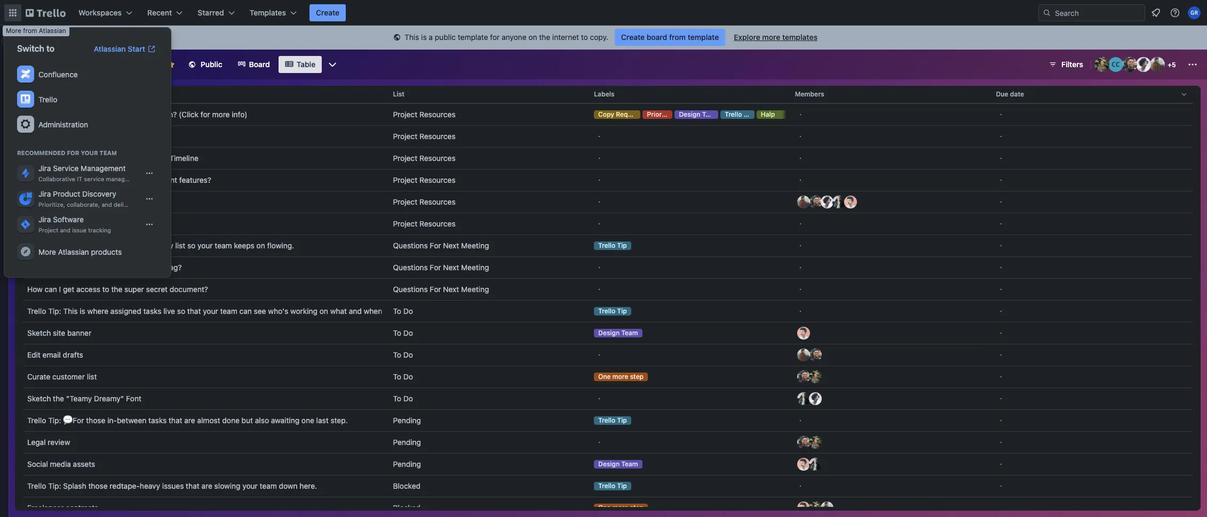Task type: locate. For each thing, give the bounding box(es) containing it.
star or unstar board image
[[167, 60, 175, 69]]

2 brooke (brooke94205718) image from the top
[[809, 502, 822, 515]]

your down weekly updates link
[[198, 241, 213, 250]]

is left public
[[421, 33, 427, 42]]

2 vertical spatial chris (chris42642663) image
[[809, 349, 822, 362]]

1 vertical spatial a
[[111, 132, 115, 141]]

trello tip for pending
[[599, 417, 627, 425]]

2 vertical spatial on
[[320, 307, 328, 316]]

javier (javier85303346) image for do
[[798, 349, 810, 362]]

0 vertical spatial card
[[27, 90, 42, 98]]

1 brooke (brooke94205718) image from the top
[[809, 371, 822, 384]]

this down get
[[63, 307, 78, 316]]

your inside "link"
[[203, 307, 218, 316]]

4 resources from the top
[[420, 176, 456, 185]]

1 blocked from the top
[[393, 482, 421, 491]]

6 project resources from the top
[[393, 219, 456, 229]]

your right the slowing
[[243, 482, 258, 491]]

2 to do from the top
[[393, 329, 413, 338]]

brooke (brooke94205718) image
[[1095, 57, 1110, 72], [809, 437, 822, 450]]

0 vertical spatial atlassian
[[39, 27, 66, 35]]

2 vertical spatial for
[[56, 176, 66, 185]]

4 to do from the top
[[393, 373, 413, 382]]

14 row from the top
[[23, 366, 1193, 389]]

tasks right the between
[[149, 417, 167, 426]]

1 vertical spatial blocked
[[393, 504, 421, 513]]

1 vertical spatial sketch
[[27, 395, 51, 404]]

to do for sketch the "teamy dreamy" font
[[393, 395, 413, 404]]

your for handy
[[198, 241, 213, 250]]

jira software options menu image
[[145, 221, 154, 229]]

can inside "link"
[[240, 307, 252, 316]]

so right the live
[[177, 307, 185, 316]]

1 jira from the top
[[38, 164, 51, 173]]

4 project resources from the top
[[393, 176, 456, 185]]

so
[[187, 241, 196, 250], [177, 307, 185, 316]]

1 project resources from the top
[[393, 110, 456, 119]]

for right (click
[[201, 110, 210, 119]]

for left 'anyone'
[[490, 33, 500, 42]]

trello tip button for pending
[[590, 411, 791, 432]]

💬for
[[63, 417, 84, 426]]

to left copy. on the top of page
[[581, 33, 588, 42]]

your left q's
[[92, 241, 107, 250]]

color: sky, title: "trello tip" element for blocked
[[594, 483, 632, 491]]

tip: left 🌊slide
[[48, 241, 61, 250]]

filters button
[[1046, 56, 1087, 73]]

3 questions for next meeting from the top
[[393, 285, 489, 294]]

team left keeps
[[215, 241, 232, 250]]

for down service
[[56, 176, 66, 185]]

on left what
[[320, 307, 328, 316]]

team for can
[[220, 307, 238, 316]]

1 vertical spatial card
[[63, 110, 80, 119]]

more up who's
[[38, 248, 56, 257]]

tip: for splash
[[48, 482, 61, 491]]

color: sky, title: "trello tip" element for pending
[[594, 417, 632, 426]]

row containing stakeholders
[[23, 191, 1193, 214]]

row containing trello tip: 🌊slide your q's into this handy list so your team keeps on flowing.
[[23, 235, 1193, 257]]

tasks left the live
[[143, 307, 162, 316]]

keeps
[[234, 241, 255, 250]]

tip for pending
[[618, 417, 627, 425]]

1 sketch from the top
[[27, 329, 51, 338]]

design
[[679, 111, 701, 119], [599, 329, 620, 337], [599, 461, 620, 469]]

1 vertical spatial for
[[201, 110, 210, 119]]

1 vertical spatial questions for next meeting
[[393, 263, 489, 272]]

trello tip: this is where assigned tasks live so that your team can see who's working on what and when it's due. link
[[27, 301, 412, 323]]

template right public
[[458, 33, 488, 42]]

9 row from the top
[[23, 257, 1193, 279]]

do for sketch site banner
[[404, 329, 413, 338]]

1 horizontal spatial todd (todd05497623) image
[[845, 196, 857, 209]]

show menu image
[[1188, 59, 1199, 70]]

project inside text field
[[22, 59, 55, 70]]

create button
[[310, 4, 346, 21]]

project for looking for even more project management features?
[[393, 176, 418, 185]]

team inside "link"
[[220, 307, 238, 316]]

15 row from the top
[[23, 388, 1193, 411]]

jira up looking
[[38, 164, 51, 173]]

do for trello tip: this is where assigned tasks live so that your team can see who's working on what and when it's due.
[[404, 307, 413, 316]]

0 vertical spatial pending
[[393, 417, 421, 426]]

explore
[[734, 33, 761, 42]]

the left internet
[[539, 33, 551, 42]]

1 horizontal spatial on
[[320, 307, 328, 316]]

row containing card
[[23, 82, 1193, 107]]

1 next from the top
[[443, 241, 459, 250]]

janelle (janelle549) image
[[821, 196, 834, 209]]

3 jira from the top
[[38, 215, 51, 224]]

1 vertical spatial those
[[88, 482, 108, 491]]

tip:
[[48, 110, 61, 119], [48, 241, 61, 250], [48, 307, 61, 316], [48, 417, 61, 426], [48, 482, 61, 491]]

meeting for document?
[[461, 285, 489, 294]]

2 next from the top
[[443, 263, 459, 272]]

create
[[316, 8, 340, 17], [622, 33, 645, 42]]

resources for project
[[420, 132, 456, 141]]

starred
[[198, 8, 224, 17]]

0 vertical spatial are
[[184, 417, 195, 426]]

more inside explore more templates link
[[763, 33, 781, 42]]

javier (javier85303346) image
[[798, 196, 810, 209], [798, 349, 810, 362], [821, 502, 834, 515]]

0 vertical spatial next
[[443, 241, 459, 250]]

one
[[599, 373, 611, 381]]

atlassian inside more atlassian products link
[[58, 248, 89, 257]]

8 row from the top
[[23, 235, 1193, 257]]

project resources for do
[[393, 110, 456, 119]]

next for so
[[443, 241, 459, 250]]

to for sketch the "teamy dreamy" font
[[393, 395, 402, 404]]

tasks inside "link"
[[143, 307, 162, 316]]

1 resources from the top
[[420, 110, 456, 119]]

1 vertical spatial chris (chris42642663) image
[[809, 196, 822, 209]]

features?
[[179, 176, 211, 185]]

more atlassian products
[[38, 248, 122, 257]]

color: red, title: "priority" element
[[643, 111, 673, 119]]

1 vertical spatial and
[[60, 227, 70, 234]]

when
[[364, 307, 383, 316]]

0 horizontal spatial card
[[27, 90, 42, 98]]

and down software
[[60, 227, 70, 234]]

0 vertical spatial todd (todd05497623) image
[[798, 327, 810, 340]]

design team button for to do
[[590, 323, 791, 344]]

2 vertical spatial that
[[186, 482, 200, 491]]

are
[[184, 417, 195, 426], [202, 482, 212, 491]]

0 vertical spatial list
[[175, 241, 185, 250]]

chris (chris42642663) image for to do
[[798, 371, 810, 384]]

design for to do
[[599, 329, 620, 337]]

0 notifications image
[[1150, 6, 1163, 19]]

sketch inside 'link'
[[27, 395, 51, 404]]

4 to from the top
[[393, 373, 402, 382]]

settings image
[[19, 118, 32, 131]]

project management
[[22, 59, 118, 70]]

0 horizontal spatial more
[[6, 27, 21, 35]]

that left almost
[[169, 417, 182, 426]]

2 row from the top
[[23, 104, 1193, 126]]

more up discovery
[[86, 176, 104, 185]]

5 do from the top
[[404, 395, 413, 404]]

tip: left 💬for
[[48, 417, 61, 426]]

6 row from the top
[[23, 191, 1193, 214]]

tip: for card
[[48, 110, 61, 119]]

confluence link
[[13, 62, 162, 87]]

create up "customize views" image
[[316, 8, 340, 17]]

trello inside 'link'
[[27, 110, 46, 119]]

0 vertical spatial brooke (brooke94205718) image
[[1095, 57, 1110, 72]]

2 horizontal spatial on
[[529, 33, 537, 42]]

3 tip: from the top
[[48, 307, 61, 316]]

2 jira from the top
[[38, 190, 51, 199]]

2 do from the top
[[404, 329, 413, 338]]

1 vertical spatial on
[[257, 241, 265, 250]]

trello tip: 🌊slide your q's into this handy list so your team keeps on flowing. link
[[27, 235, 385, 257]]

1 horizontal spatial template
[[688, 33, 719, 42]]

1 vertical spatial this
[[63, 307, 78, 316]]

members
[[796, 90, 825, 98]]

primary element
[[0, 0, 1208, 26]]

row containing freelancer contracts
[[23, 498, 1193, 518]]

management inside text field
[[58, 59, 118, 70]]

0 vertical spatial management
[[58, 59, 118, 70]]

color: purple, title: "design team" element
[[675, 111, 719, 119], [594, 329, 643, 338], [594, 461, 643, 469]]

0 horizontal spatial for
[[56, 176, 66, 185]]

legal review
[[27, 438, 70, 447]]

1 do from the top
[[404, 307, 413, 316]]

this right sm image
[[405, 33, 419, 42]]

service
[[84, 176, 104, 183]]

13 row from the top
[[23, 344, 1193, 367]]

0 horizontal spatial so
[[177, 307, 185, 316]]

review
[[48, 438, 70, 447]]

trello tip button for blocked
[[590, 476, 791, 498]]

more right explore
[[763, 33, 781, 42]]

0 horizontal spatial from
[[23, 27, 37, 35]]

1 vertical spatial more
[[38, 248, 56, 257]]

for inside 'link'
[[201, 110, 210, 119]]

is left "where"
[[80, 307, 85, 316]]

sketch left the site
[[27, 329, 51, 338]]

trello tip for questions for next meeting
[[599, 242, 627, 250]]

chris (chris42642663) image
[[798, 371, 810, 384], [798, 437, 810, 450]]

2 blocked from the top
[[393, 504, 421, 513]]

todd (todd05497623) image
[[798, 327, 810, 340], [798, 459, 810, 472]]

1 vertical spatial meeting
[[461, 263, 489, 272]]

2 sketch from the top
[[27, 395, 51, 404]]

2 to from the top
[[393, 329, 402, 338]]

3 pending from the top
[[393, 460, 421, 469]]

0 vertical spatial meeting
[[461, 241, 489, 250]]

create board from template link
[[615, 29, 726, 46]]

2 design team button from the top
[[590, 454, 791, 476]]

more right one
[[613, 373, 629, 381]]

card up administration
[[63, 110, 80, 119]]

1 vertical spatial questions
[[393, 263, 428, 272]]

17 row from the top
[[23, 432, 1193, 454]]

that
[[187, 307, 201, 316], [169, 417, 182, 426], [186, 482, 200, 491]]

one more step
[[599, 373, 644, 381]]

4 tip: from the top
[[48, 417, 61, 426]]

2 template from the left
[[688, 33, 719, 42]]

0 vertical spatial janelle (janelle549) image
[[1137, 57, 1152, 72]]

tip: for 🌊slide
[[48, 241, 61, 250]]

project down the "project "teamwork dream work" launch timeline"
[[106, 176, 130, 185]]

2 vertical spatial design team
[[599, 461, 638, 469]]

1 horizontal spatial can
[[240, 307, 252, 316]]

management down dream
[[81, 164, 126, 173]]

jira down prioritize,
[[38, 215, 51, 224]]

1 vertical spatial design
[[599, 329, 620, 337]]

stakeholders
[[27, 198, 72, 207]]

request
[[616, 111, 642, 119]]

atlassian inside atlassian start link
[[94, 44, 126, 53]]

1 horizontal spatial a
[[429, 33, 433, 42]]

are inside trello tip: splash those redtape-heavy issues that are slowing your team down here. link
[[202, 482, 212, 491]]

row containing trello tip: this is where assigned tasks live so that your team can see who's working on what and when it's due.
[[23, 301, 1193, 323]]

trello tip: card labels! what do they mean? (click for more info)
[[27, 110, 248, 119]]

more inside tooltip
[[6, 27, 21, 35]]

that right issues
[[186, 482, 200, 491]]

2 chris (chris42642663) image from the top
[[798, 437, 810, 450]]

who's
[[268, 307, 289, 316]]

2 vertical spatial and
[[349, 307, 362, 316]]

1 vertical spatial project
[[106, 176, 130, 185]]

3 to from the top
[[393, 351, 402, 360]]

2 vertical spatial atlassian
[[58, 248, 89, 257]]

0 vertical spatial todd (todd05497623) image
[[845, 196, 857, 209]]

1 vertical spatial chris (chris42642663) image
[[798, 437, 810, 450]]

for for trello tip: 🌊slide your q's into this handy list so your team keeps on flowing.
[[430, 241, 441, 250]]

product
[[53, 190, 80, 199]]

collaborative
[[38, 176, 75, 183]]

atlassian up best
[[58, 248, 89, 257]]

0 horizontal spatial list
[[87, 373, 97, 382]]

what
[[106, 110, 124, 119]]

2 vertical spatial team
[[260, 482, 277, 491]]

5 tip: from the top
[[48, 482, 61, 491]]

card
[[27, 90, 42, 98], [63, 110, 80, 119]]

2 vertical spatial questions for next meeting
[[393, 285, 489, 294]]

chris (chris42642663) image for to do
[[809, 349, 822, 362]]

questions for next meeting
[[393, 241, 489, 250], [393, 263, 489, 272], [393, 285, 489, 294]]

that down document?
[[187, 307, 201, 316]]

janelle (janelle549) image
[[1137, 57, 1152, 72], [809, 393, 822, 406]]

18 row from the top
[[23, 454, 1193, 476]]

the left the "teamy
[[53, 395, 64, 404]]

can left 'see'
[[240, 307, 252, 316]]

more inside trello tip: card labels! what do they mean? (click for more info) 'link'
[[212, 110, 230, 119]]

0 horizontal spatial are
[[184, 417, 195, 426]]

management
[[58, 59, 118, 70], [81, 164, 126, 173]]

1 horizontal spatial so
[[187, 241, 196, 250]]

project inside jira software project and issue tracking
[[38, 227, 58, 234]]

12 row from the top
[[23, 323, 1193, 345]]

2 pending from the top
[[393, 438, 421, 447]]

tip: for this
[[48, 307, 61, 316]]

your for live
[[203, 307, 218, 316]]

switch
[[17, 44, 44, 53]]

info)
[[232, 110, 248, 119]]

more inside color: orange, title: "one more step" element
[[613, 373, 629, 381]]

are for almost
[[184, 417, 195, 426]]

jira up prioritize,
[[38, 190, 51, 199]]

to right the access
[[102, 285, 109, 294]]

assigned
[[110, 307, 141, 316]]

2 questions from the top
[[393, 263, 428, 272]]

3 questions from the top
[[393, 285, 428, 294]]

jira inside the jira service management collaborative it service management
[[38, 164, 51, 173]]

this is a public template for anyone on the internet to copy.
[[405, 33, 609, 42]]

1 vertical spatial that
[[169, 417, 182, 426]]

javier (javier85303346) image
[[1151, 57, 1166, 72]]

0 vertical spatial on
[[529, 33, 537, 42]]

those left in-
[[86, 417, 105, 426]]

1 vertical spatial todd (todd05497623) image
[[798, 502, 810, 515]]

questions for document?
[[393, 285, 428, 294]]

1 pending from the top
[[393, 417, 421, 426]]

+
[[1169, 61, 1173, 69]]

1 template from the left
[[458, 33, 488, 42]]

contracts
[[66, 504, 98, 513]]

for
[[490, 33, 500, 42], [201, 110, 210, 119], [56, 176, 66, 185]]

1 vertical spatial janelle (janelle549) image
[[809, 393, 822, 406]]

3 do from the top
[[404, 351, 413, 360]]

2 vertical spatial jira
[[38, 215, 51, 224]]

so down weekly updates link
[[187, 241, 196, 250]]

list up sketch the "teamy dreamy" font
[[87, 373, 97, 382]]

more from atlassian
[[6, 27, 66, 35]]

0 vertical spatial can
[[45, 285, 57, 294]]

team left down on the left
[[260, 482, 277, 491]]

"teamy
[[66, 395, 92, 404]]

project
[[117, 132, 142, 141], [106, 176, 130, 185]]

1 meeting from the top
[[461, 241, 489, 250]]

collaborate,
[[67, 201, 100, 208]]

more left info)
[[212, 110, 230, 119]]

confluence
[[38, 70, 78, 79]]

0 vertical spatial this
[[405, 33, 419, 42]]

do for curate customer list
[[404, 373, 413, 382]]

0 vertical spatial design team button
[[590, 323, 791, 344]]

atlassian left start
[[94, 44, 126, 53]]

project for trello tip: card labels! what do they mean? (click for more info)
[[393, 110, 418, 119]]

team left 'see'
[[220, 307, 238, 316]]

from up switch
[[23, 27, 37, 35]]

color: sky, title: "trello tip" element
[[721, 111, 755, 119], [594, 242, 632, 250], [594, 308, 632, 316], [594, 417, 632, 426], [594, 483, 632, 491]]

questions for next meeting for document?
[[393, 285, 489, 294]]

1 vertical spatial is
[[80, 307, 85, 316]]

last
[[316, 417, 329, 426]]

0 horizontal spatial a
[[111, 132, 115, 141]]

19 row from the top
[[23, 476, 1193, 498]]

design team button
[[590, 323, 791, 344], [590, 454, 791, 476]]

row containing move work forward with a project plan
[[23, 125, 1193, 148]]

template
[[458, 33, 488, 42], [688, 33, 719, 42]]

to do for edit email drafts
[[393, 351, 413, 360]]

color: purple, title: "design team" element for to do
[[594, 329, 643, 338]]

jira inside jira software project and issue tracking
[[38, 215, 51, 224]]

0 horizontal spatial brooke (brooke94205718) image
[[809, 437, 822, 450]]

2 questions for next meeting from the top
[[393, 263, 489, 272]]

3 to do from the top
[[393, 351, 413, 360]]

who's the best person to fix my html snag?
[[27, 263, 182, 272]]

1 questions from the top
[[393, 241, 428, 250]]

mean?
[[154, 110, 177, 119]]

resources for do
[[420, 110, 456, 119]]

and right what
[[349, 307, 362, 316]]

tip: left splash
[[48, 482, 61, 491]]

looking for even more project management features?
[[27, 176, 211, 185]]

stephen (stephen11674280) image
[[833, 196, 846, 209]]

16 row from the top
[[23, 410, 1193, 433]]

11 row from the top
[[23, 301, 1193, 323]]

splash
[[63, 482, 86, 491]]

row containing weekly updates
[[23, 213, 1193, 235]]

1 vertical spatial can
[[240, 307, 252, 316]]

on right keeps
[[257, 241, 265, 250]]

list right handy at the left top of the page
[[175, 241, 185, 250]]

stephen (stephen11674280) image
[[798, 393, 810, 406], [809, 459, 822, 472]]

row containing sketch site banner
[[23, 323, 1193, 345]]

4 row from the top
[[23, 147, 1193, 170]]

are inside trello tip: 💬for those in-between tasks that are almost done but also awaiting one last step. link
[[184, 417, 195, 426]]

are left almost
[[184, 417, 195, 426]]

create board from template
[[622, 33, 719, 42]]

javier (javier85303346) image for resources
[[798, 196, 810, 209]]

0 vertical spatial questions for next meeting
[[393, 241, 489, 250]]

jira for jira service management
[[38, 164, 51, 173]]

row containing sketch the "teamy dreamy" font
[[23, 388, 1193, 411]]

design team for to do
[[599, 329, 638, 337]]

meeting
[[461, 241, 489, 250], [461, 263, 489, 272], [461, 285, 489, 294]]

3 resources from the top
[[420, 154, 456, 163]]

management inside the jira service management collaborative it service management
[[106, 176, 142, 183]]

open information menu image
[[1171, 7, 1181, 18]]

2 meeting from the top
[[461, 263, 489, 272]]

tasks
[[143, 307, 162, 316], [149, 417, 167, 426]]

5 to from the top
[[393, 395, 402, 404]]

this inside "link"
[[63, 307, 78, 316]]

1 vertical spatial list
[[87, 373, 97, 382]]

1 horizontal spatial more
[[38, 248, 56, 257]]

2 vertical spatial color: purple, title: "design team" element
[[594, 461, 643, 469]]

1 horizontal spatial is
[[421, 33, 427, 42]]

table containing trello tip: card labels! what do they mean? (click for more info)
[[15, 82, 1201, 518]]

freelancer contracts
[[27, 504, 98, 513]]

on right 'anyone'
[[529, 33, 537, 42]]

to for trello tip: this is where assigned tasks live so that your team can see who's working on what and when it's due.
[[393, 307, 402, 316]]

more down switch to… icon
[[6, 27, 21, 35]]

templates button
[[243, 4, 303, 21]]

recent button
[[141, 4, 189, 21]]

tip: inside 'link'
[[48, 110, 61, 119]]

table
[[15, 82, 1201, 518]]

what
[[330, 307, 347, 316]]

blocked for trello tip: splash those redtape-heavy issues that are slowing your team down here.
[[393, 482, 421, 491]]

tip for questions for next meeting
[[618, 242, 627, 250]]

more inside looking for even more project management features? link
[[86, 176, 104, 185]]

management down work" at the top of the page
[[106, 176, 142, 183]]

can left "i" on the bottom
[[45, 285, 57, 294]]

1 chris (chris42642663) image from the top
[[798, 371, 810, 384]]

0 vertical spatial sketch
[[27, 329, 51, 338]]

3 row from the top
[[23, 125, 1193, 148]]

1 vertical spatial design team button
[[590, 454, 791, 476]]

2 resources from the top
[[420, 132, 456, 141]]

5 to do from the top
[[393, 395, 413, 404]]

1 horizontal spatial for
[[201, 110, 210, 119]]

curate customer list
[[27, 373, 97, 382]]

template left explore
[[688, 33, 719, 42]]

1 vertical spatial pending
[[393, 438, 421, 447]]

from right the board
[[670, 33, 686, 42]]

trello tip for to do
[[599, 308, 627, 316]]

4 do from the top
[[404, 373, 413, 382]]

2 vertical spatial next
[[443, 285, 459, 294]]

card down confluence
[[27, 90, 42, 98]]

a right 'with'
[[111, 132, 115, 141]]

chris (chris42642663) image for project resources
[[809, 196, 822, 209]]

back to home image
[[26, 4, 66, 21]]

and down discovery
[[102, 201, 112, 208]]

0 horizontal spatial create
[[316, 8, 340, 17]]

1 horizontal spatial this
[[405, 33, 419, 42]]

0 vertical spatial and
[[102, 201, 112, 208]]

do
[[126, 110, 135, 119]]

chris (chris42642663) image
[[1123, 57, 1138, 72], [809, 196, 822, 209], [809, 349, 822, 362]]

3 meeting from the top
[[461, 285, 489, 294]]

1 row from the top
[[23, 82, 1193, 107]]

1 tip: from the top
[[48, 110, 61, 119]]

0 vertical spatial so
[[187, 241, 196, 250]]

project left plan
[[117, 132, 142, 141]]

1 horizontal spatial card
[[63, 110, 80, 119]]

management up jira product discovery options menu icon
[[132, 176, 177, 185]]

trello tip button for to do
[[590, 301, 791, 323]]

looking for even more project management features? link
[[27, 170, 385, 191]]

row containing edit email drafts
[[23, 344, 1193, 367]]

1 horizontal spatial list
[[175, 241, 185, 250]]

atlassian down back to home "image"
[[39, 27, 66, 35]]

trello tip button for questions for next meeting
[[590, 235, 791, 257]]

brooke (brooke94205718) image
[[809, 371, 822, 384], [809, 502, 822, 515]]

sketch down curate
[[27, 395, 51, 404]]

1 vertical spatial tasks
[[149, 417, 167, 426]]

explore more templates
[[734, 33, 818, 42]]

redtape-
[[110, 482, 140, 491]]

create left the board
[[622, 33, 645, 42]]

to for curate customer list
[[393, 373, 402, 382]]

5 row from the top
[[23, 169, 1193, 192]]

tip: up administration
[[48, 110, 61, 119]]

3 project resources from the top
[[393, 154, 456, 163]]

a left public
[[429, 33, 433, 42]]

3 next from the top
[[443, 285, 459, 294]]

to left fix
[[107, 263, 114, 272]]

1 to do from the top
[[393, 307, 413, 316]]

2 tip: from the top
[[48, 241, 61, 250]]

0 vertical spatial those
[[86, 417, 105, 426]]

4 trello tip button from the top
[[590, 476, 791, 498]]

are for slowing
[[202, 482, 212, 491]]

brooke (brooke94205718) image for to do
[[809, 371, 822, 384]]

10 row from the top
[[23, 279, 1193, 301]]

those right splash
[[88, 482, 108, 491]]

blocked
[[393, 482, 421, 491], [393, 504, 421, 513]]

0 horizontal spatial on
[[257, 241, 265, 250]]

1 horizontal spatial are
[[202, 482, 212, 491]]

trello tip: splash those redtape-heavy issues that are slowing your team down here. link
[[27, 476, 385, 498]]

are left the slowing
[[202, 482, 212, 491]]

board
[[249, 60, 270, 69]]

7 row from the top
[[23, 213, 1193, 235]]

1 management from the left
[[106, 176, 142, 183]]

customer
[[52, 373, 85, 382]]

that for issues
[[186, 482, 200, 491]]

where
[[87, 307, 108, 316]]

3 trello tip button from the top
[[590, 411, 791, 432]]

1 vertical spatial team
[[220, 307, 238, 316]]

more
[[6, 27, 21, 35], [38, 248, 56, 257]]

html
[[139, 263, 159, 272]]

1 vertical spatial next
[[443, 263, 459, 272]]

switch to… image
[[7, 7, 18, 18]]

jira inside jira product discovery prioritize, collaborate, and deliver new ideas
[[38, 190, 51, 199]]

card button
[[23, 82, 389, 107]]

management up trello link
[[58, 59, 118, 70]]

1 trello tip button from the top
[[590, 235, 791, 257]]

1 todd (todd05497623) image from the top
[[798, 327, 810, 340]]

your down how can i get access to the super secret document? link
[[203, 307, 218, 316]]

tip: inside "link"
[[48, 307, 61, 316]]

1 questions for next meeting from the top
[[393, 241, 489, 250]]

the left best
[[51, 263, 62, 272]]

weekly
[[27, 219, 52, 229]]

(click
[[179, 110, 199, 119]]

do
[[404, 307, 413, 316], [404, 329, 413, 338], [404, 351, 413, 360], [404, 373, 413, 382], [404, 395, 413, 404]]

todd (todd05497623) image
[[845, 196, 857, 209], [798, 502, 810, 515]]

questions for so
[[393, 241, 428, 250]]

row containing legal review
[[23, 432, 1193, 454]]

the left super
[[111, 285, 122, 294]]

project resources for timeline
[[393, 154, 456, 163]]

to do for sketch site banner
[[393, 329, 413, 338]]

20 row from the top
[[23, 498, 1193, 518]]

1 to from the top
[[393, 307, 402, 316]]

create inside button
[[316, 8, 340, 17]]

row containing trello tip: card labels! what do they mean? (click for more info)
[[23, 104, 1193, 126]]

row
[[23, 82, 1193, 107], [23, 104, 1193, 126], [23, 125, 1193, 148], [23, 147, 1193, 170], [23, 169, 1193, 192], [23, 191, 1193, 214], [23, 213, 1193, 235], [23, 235, 1193, 257], [23, 257, 1193, 279], [23, 279, 1193, 301], [23, 301, 1193, 323], [23, 323, 1193, 345], [23, 344, 1193, 367], [23, 366, 1193, 389], [23, 388, 1193, 411], [23, 410, 1193, 433], [23, 432, 1193, 454], [23, 454, 1193, 476], [23, 476, 1193, 498], [23, 498, 1193, 518]]

1 vertical spatial design team
[[599, 329, 638, 337]]

1 design team button from the top
[[590, 323, 791, 344]]

2 project resources from the top
[[393, 132, 456, 141]]

tip: up the site
[[48, 307, 61, 316]]

2 trello tip button from the top
[[590, 301, 791, 323]]

my
[[126, 263, 137, 272]]



Task type: describe. For each thing, give the bounding box(es) containing it.
row containing looking for even more project management features?
[[23, 169, 1193, 192]]

best
[[64, 263, 79, 272]]

and inside jira software project and issue tracking
[[60, 227, 70, 234]]

row containing how can i get access to the super secret document?
[[23, 279, 1193, 301]]

2 vertical spatial javier (javier85303346) image
[[821, 502, 834, 515]]

explore more templates link
[[728, 29, 824, 46]]

card inside button
[[27, 90, 42, 98]]

to for sketch site banner
[[393, 329, 402, 338]]

color: sky, title: "trello tip" element for questions for next meeting
[[594, 242, 632, 250]]

1 horizontal spatial from
[[670, 33, 686, 42]]

color: purple, title: "design team" element for pending
[[594, 461, 643, 469]]

it's
[[385, 307, 395, 316]]

pending for assets
[[393, 460, 421, 469]]

trello tip: 🌊slide your q's into this handy list so your team keeps on flowing.
[[27, 241, 294, 250]]

jira service management collaborative it service management
[[38, 164, 142, 183]]

that inside "link"
[[187, 307, 201, 316]]

date
[[1011, 90, 1025, 98]]

snag?
[[161, 263, 182, 272]]

is inside "link"
[[80, 307, 85, 316]]

project "teamwork dream work" launch timeline
[[27, 154, 199, 163]]

0 vertical spatial design
[[679, 111, 701, 119]]

board link
[[231, 56, 277, 73]]

trello tip: this is where assigned tasks live so that your team can see who's working on what and when it's due.
[[27, 307, 412, 316]]

jira for jira software
[[38, 215, 51, 224]]

so inside "link"
[[177, 307, 185, 316]]

next for document?
[[443, 285, 459, 294]]

team for to do the color: purple, title: "design team" element
[[622, 329, 638, 337]]

design team button for pending
[[590, 454, 791, 476]]

public button
[[181, 56, 229, 73]]

trello tip: card labels! what do they mean? (click for more info) link
[[27, 104, 385, 125]]

1 vertical spatial stephen (stephen11674280) image
[[809, 459, 822, 472]]

social media assets link
[[27, 454, 385, 476]]

trello tip for blocked
[[599, 483, 627, 491]]

products
[[91, 248, 122, 257]]

fix
[[116, 263, 124, 272]]

font
[[126, 395, 142, 404]]

work
[[48, 132, 65, 141]]

for for who's the best person to fix my html snag?
[[430, 263, 441, 272]]

for for how can i get access to the super secret document?
[[430, 285, 441, 294]]

labels button
[[590, 82, 791, 107]]

working
[[291, 307, 318, 316]]

who's the best person to fix my html snag? link
[[27, 257, 385, 279]]

Board name text field
[[17, 56, 123, 73]]

brooke (brooke94205718) image for blocked
[[809, 502, 822, 515]]

down
[[279, 482, 298, 491]]

resources for management
[[420, 176, 456, 185]]

between
[[117, 417, 147, 426]]

0 horizontal spatial janelle (janelle549) image
[[809, 393, 822, 406]]

color: orange, title: "one more step" element
[[594, 373, 648, 382]]

atlassian inside more from atlassian tooltip
[[39, 27, 66, 35]]

0 horizontal spatial can
[[45, 285, 57, 294]]

it
[[77, 176, 82, 183]]

customize views image
[[328, 59, 338, 70]]

5 project resources from the top
[[393, 198, 456, 207]]

project for weekly updates
[[393, 219, 418, 229]]

due.
[[397, 307, 412, 316]]

more for more from atlassian
[[6, 27, 21, 35]]

color: lime, title: "halp" element
[[757, 111, 787, 119]]

pending for 💬for
[[393, 417, 421, 426]]

do for sketch the "teamy dreamy" font
[[404, 395, 413, 404]]

from inside tooltip
[[23, 27, 37, 35]]

+ 5
[[1169, 61, 1177, 69]]

to do for trello tip: this is where assigned tasks live so that your team can see who's working on what and when it's due.
[[393, 307, 413, 316]]

work"
[[119, 154, 140, 163]]

new
[[134, 201, 146, 208]]

recent
[[147, 8, 172, 17]]

project resources for project
[[393, 132, 456, 141]]

"teamwork
[[54, 154, 92, 163]]

issues
[[162, 482, 184, 491]]

team for keeps
[[215, 241, 232, 250]]

secret
[[146, 285, 168, 294]]

trello tip: 💬for those in-between tasks that are almost done but also awaiting one last step. link
[[27, 411, 385, 432]]

search image
[[1043, 9, 1052, 17]]

step
[[630, 373, 644, 381]]

labels!
[[82, 110, 104, 119]]

labels
[[594, 90, 615, 98]]

the inside 'link'
[[53, 395, 64, 404]]

row containing trello tip: splash those redtape-heavy issues that are slowing your team down here.
[[23, 476, 1193, 498]]

table
[[297, 60, 316, 69]]

start
[[128, 44, 145, 53]]

templates
[[783, 33, 818, 42]]

1 vertical spatial brooke (brooke94205718) image
[[809, 437, 822, 450]]

handy
[[152, 241, 173, 250]]

one
[[302, 417, 314, 426]]

social media assets
[[27, 460, 95, 469]]

to do for curate customer list
[[393, 373, 413, 382]]

weekly updates
[[27, 219, 83, 229]]

0 horizontal spatial todd (todd05497623) image
[[798, 502, 810, 515]]

6 resources from the top
[[420, 219, 456, 229]]

person
[[81, 263, 105, 272]]

a inside move work forward with a project plan link
[[111, 132, 115, 141]]

0 vertical spatial project
[[117, 132, 142, 141]]

due
[[997, 90, 1009, 98]]

design team for pending
[[599, 461, 638, 469]]

1 horizontal spatial janelle (janelle549) image
[[1137, 57, 1152, 72]]

0 vertical spatial is
[[421, 33, 427, 42]]

freelancer contracts link
[[27, 498, 385, 518]]

table link
[[279, 56, 322, 73]]

super
[[125, 285, 144, 294]]

blocked for freelancer contracts
[[393, 504, 421, 513]]

and inside "link"
[[349, 307, 362, 316]]

0 vertical spatial chris (chris42642663) image
[[1123, 57, 1138, 72]]

5 resources from the top
[[420, 198, 456, 207]]

tip for to do
[[618, 308, 627, 316]]

that for tasks
[[169, 417, 182, 426]]

card inside 'link'
[[63, 110, 80, 119]]

trello tip: splash those redtape-heavy issues that are slowing your team down here.
[[27, 482, 317, 491]]

discovery
[[82, 190, 116, 199]]

media
[[50, 460, 71, 469]]

curate customer list link
[[27, 367, 385, 388]]

create for create
[[316, 8, 340, 17]]

project for stakeholders
[[393, 198, 418, 207]]

tip: for 💬for
[[48, 417, 61, 426]]

prioritize,
[[38, 201, 65, 208]]

questions for next meeting for so
[[393, 241, 489, 250]]

one more step button
[[590, 367, 791, 388]]

2 horizontal spatial for
[[490, 33, 500, 42]]

team for down
[[260, 482, 277, 491]]

i
[[59, 285, 61, 294]]

more for more atlassian products
[[38, 248, 56, 257]]

how
[[27, 285, 43, 294]]

on inside "link"
[[320, 307, 328, 316]]

sm image
[[392, 33, 403, 43]]

project for move work forward with a project plan
[[393, 132, 418, 141]]

legal review link
[[27, 433, 385, 454]]

tasks for between
[[149, 417, 167, 426]]

caity (caity) image
[[1109, 57, 1124, 72]]

color: sky, title: "trello tip" element for to do
[[594, 308, 632, 316]]

design for pending
[[599, 461, 620, 469]]

tip for blocked
[[618, 483, 627, 491]]

greg robinson (gregrobinson96) image
[[1189, 6, 1201, 19]]

administration
[[38, 120, 88, 129]]

team for the color: purple, title: "design team" element to the top
[[703, 111, 719, 119]]

workspaces button
[[72, 4, 139, 21]]

into
[[123, 241, 136, 250]]

sketch for sketch the "teamy dreamy" font
[[27, 395, 51, 404]]

row containing who's the best person to fix my html snag?
[[23, 257, 1193, 279]]

trello inside "link"
[[27, 307, 46, 316]]

0 vertical spatial a
[[429, 33, 433, 42]]

anyone
[[502, 33, 527, 42]]

0 vertical spatial stephen (stephen11674280) image
[[798, 393, 810, 406]]

trello tip: 💬for those in-between tasks that are almost done but also awaiting one last step.
[[27, 417, 348, 426]]

Search field
[[1052, 5, 1145, 21]]

5
[[1173, 61, 1177, 69]]

management inside the jira service management collaborative it service management
[[81, 164, 126, 173]]

service
[[53, 164, 79, 173]]

project resources for management
[[393, 176, 456, 185]]

team for the color: purple, title: "design team" element associated with pending
[[622, 461, 638, 469]]

jira service management options menu image
[[145, 169, 154, 178]]

meeting for so
[[461, 241, 489, 250]]

weekly updates link
[[27, 214, 385, 235]]

project for project "teamwork dream work" launch timeline
[[393, 154, 418, 163]]

your for that
[[243, 482, 258, 491]]

list button
[[389, 82, 590, 107]]

project "teamwork dream work" launch timeline link
[[27, 148, 385, 169]]

jira product discovery options menu image
[[145, 195, 154, 203]]

do for edit email drafts
[[404, 351, 413, 360]]

those for in-
[[86, 417, 105, 426]]

move
[[27, 132, 46, 141]]

2 management from the left
[[132, 176, 177, 185]]

create for create board from template
[[622, 33, 645, 42]]

software
[[53, 215, 84, 224]]

also
[[255, 417, 269, 426]]

row containing project "teamwork dream work" launch timeline
[[23, 147, 1193, 170]]

move work forward with a project plan
[[27, 132, 158, 141]]

0 vertical spatial color: purple, title: "design team" element
[[675, 111, 719, 119]]

2 todd (todd05497623) image from the top
[[798, 459, 810, 472]]

0 vertical spatial design team
[[679, 111, 719, 119]]

row containing social media assets
[[23, 454, 1193, 476]]

copy.
[[590, 33, 609, 42]]

row containing curate customer list
[[23, 366, 1193, 389]]

issue
[[72, 227, 87, 234]]

and inside jira product discovery prioritize, collaborate, and deliver new ideas
[[102, 201, 112, 208]]

get
[[63, 285, 74, 294]]

to for edit email drafts
[[393, 351, 402, 360]]

edit email drafts
[[27, 351, 83, 360]]

how can i get access to the super secret document?
[[27, 285, 208, 294]]

color: yellow, title: "copy request" element
[[594, 111, 642, 119]]

slowing
[[214, 482, 241, 491]]

switch to
[[17, 44, 54, 53]]

chris (chris42642663) image for pending
[[798, 437, 810, 450]]

more from atlassian tooltip
[[3, 26, 69, 36]]

to right switch
[[46, 44, 54, 53]]

tasks for assigned
[[143, 307, 162, 316]]

resources for timeline
[[420, 154, 456, 163]]

halp
[[761, 111, 776, 119]]

those for redtape-
[[88, 482, 108, 491]]

freelancer
[[27, 504, 64, 513]]

access
[[76, 285, 100, 294]]

sketch for sketch site banner
[[27, 329, 51, 338]]

jira for jira product discovery
[[38, 190, 51, 199]]

row containing trello tip: 💬for those in-between tasks that are almost done but also awaiting one last step.
[[23, 410, 1193, 433]]



Task type: vqa. For each thing, say whether or not it's contained in the screenshot.
Log in
no



